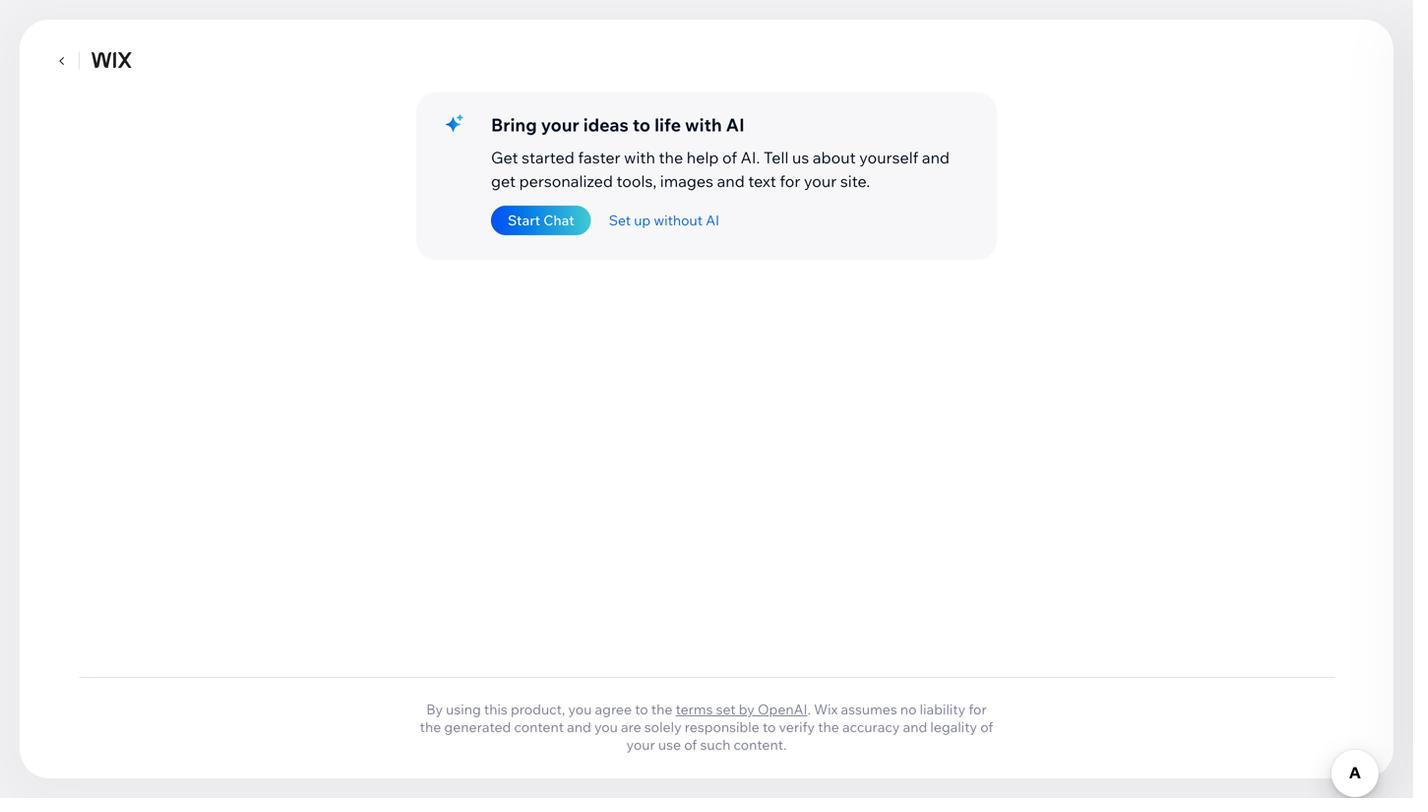 Task type: locate. For each thing, give the bounding box(es) containing it.
for
[[780, 171, 801, 191], [969, 701, 987, 718]]

with up help
[[685, 114, 722, 136]]

accuracy
[[843, 719, 900, 736]]

start chat
[[508, 212, 575, 229]]

set
[[716, 701, 736, 718]]

ai up ai.
[[726, 114, 745, 136]]

of left ai.
[[723, 148, 737, 167]]

with inside get started faster with the help of ai. tell us about yourself and get personalized tools, images and text for your site.
[[624, 148, 655, 167]]

responsible
[[685, 719, 760, 736]]

your
[[541, 114, 579, 136], [804, 171, 837, 191], [627, 736, 655, 753]]

get started faster with the help of ai. tell us about yourself and get personalized tools, images and text for your site.
[[491, 148, 950, 191]]

openai
[[758, 701, 808, 718]]

0 horizontal spatial ai
[[706, 212, 720, 229]]

of right the use
[[684, 736, 697, 753]]

and right yourself
[[922, 148, 950, 167]]

and down ai.
[[717, 171, 745, 191]]

using
[[446, 701, 481, 718]]

verify
[[779, 719, 815, 736]]

bring your ideas to life with ai
[[491, 114, 745, 136]]

the down by
[[420, 719, 441, 736]]

1 horizontal spatial ai
[[726, 114, 745, 136]]

no
[[901, 701, 917, 718]]

bring
[[491, 114, 537, 136]]

for down us
[[780, 171, 801, 191]]

0 vertical spatial your
[[541, 114, 579, 136]]

of right "legality"
[[981, 719, 993, 736]]

liability
[[920, 701, 966, 718]]

faster
[[578, 148, 621, 167]]

1 vertical spatial with
[[624, 148, 655, 167]]

you down agree
[[594, 719, 618, 736]]

0 vertical spatial you
[[568, 701, 592, 718]]

0 vertical spatial to
[[633, 114, 651, 136]]

are
[[621, 719, 641, 736]]

tell
[[764, 148, 789, 167]]

2 vertical spatial to
[[763, 719, 776, 736]]

with up tools,
[[624, 148, 655, 167]]

start
[[508, 212, 540, 229]]

0 horizontal spatial with
[[624, 148, 655, 167]]

0 horizontal spatial of
[[684, 736, 697, 753]]

1 horizontal spatial your
[[627, 736, 655, 753]]

set up without ai
[[609, 212, 720, 229]]

set
[[609, 212, 631, 229]]

1 vertical spatial you
[[594, 719, 618, 736]]

0 horizontal spatial for
[[780, 171, 801, 191]]

1 vertical spatial for
[[969, 701, 987, 718]]

about
[[813, 148, 856, 167]]

the up images
[[659, 148, 683, 167]]

your down about
[[804, 171, 837, 191]]

your up started
[[541, 114, 579, 136]]

your down are
[[627, 736, 655, 753]]

of inside get started faster with the help of ai. tell us about yourself and get personalized tools, images and text for your site.
[[723, 148, 737, 167]]

chat
[[544, 212, 575, 229]]

for inside . wix assumes no liability for the generated content and you are solely responsible to verify the accuracy and legality of your use of such content.
[[969, 701, 987, 718]]

0 horizontal spatial your
[[541, 114, 579, 136]]

start chat button
[[491, 206, 591, 235]]

0 vertical spatial of
[[723, 148, 737, 167]]

of
[[723, 148, 737, 167], [981, 719, 993, 736], [684, 736, 697, 753]]

for up "legality"
[[969, 701, 987, 718]]

you
[[568, 701, 592, 718], [594, 719, 618, 736]]

. wix assumes no liability for the generated content and you are solely responsible to verify the accuracy and legality of your use of such content.
[[420, 701, 993, 753]]

content.
[[734, 736, 787, 753]]

2 horizontal spatial your
[[804, 171, 837, 191]]

to left life at the left top of page
[[633, 114, 651, 136]]

0 horizontal spatial you
[[568, 701, 592, 718]]

this
[[484, 701, 508, 718]]

1 horizontal spatial you
[[594, 719, 618, 736]]

by
[[739, 701, 755, 718]]

and down no
[[903, 719, 927, 736]]

to
[[633, 114, 651, 136], [635, 701, 648, 718], [763, 719, 776, 736]]

1 vertical spatial your
[[804, 171, 837, 191]]

1 vertical spatial ai
[[706, 212, 720, 229]]

1 horizontal spatial with
[[685, 114, 722, 136]]

to up are
[[635, 701, 648, 718]]

wix
[[814, 701, 838, 718]]

help
[[687, 148, 719, 167]]

ai right without
[[706, 212, 720, 229]]

to up content.
[[763, 719, 776, 736]]

you left agree
[[568, 701, 592, 718]]

legality
[[931, 719, 978, 736]]

with
[[685, 114, 722, 136], [624, 148, 655, 167]]

and
[[922, 148, 950, 167], [717, 171, 745, 191], [567, 719, 591, 736], [903, 719, 927, 736]]

the inside get started faster with the help of ai. tell us about yourself and get personalized tools, images and text for your site.
[[659, 148, 683, 167]]

terms
[[676, 701, 713, 718]]

1 horizontal spatial for
[[969, 701, 987, 718]]

1 horizontal spatial of
[[723, 148, 737, 167]]

2 vertical spatial your
[[627, 736, 655, 753]]

2 horizontal spatial of
[[981, 719, 993, 736]]

you inside . wix assumes no liability for the generated content and you are solely responsible to verify the accuracy and legality of your use of such content.
[[594, 719, 618, 736]]

such
[[700, 736, 731, 753]]

the
[[659, 148, 683, 167], [651, 701, 673, 718], [420, 719, 441, 736], [818, 719, 839, 736]]

0 vertical spatial for
[[780, 171, 801, 191]]

ai
[[726, 114, 745, 136], [706, 212, 720, 229]]



Task type: vqa. For each thing, say whether or not it's contained in the screenshot.
the middle site
no



Task type: describe. For each thing, give the bounding box(es) containing it.
use
[[658, 736, 681, 753]]

to inside . wix assumes no liability for the generated content and you are solely responsible to verify the accuracy and legality of your use of such content.
[[763, 719, 776, 736]]

0 vertical spatial ai
[[726, 114, 745, 136]]

your inside get started faster with the help of ai. tell us about yourself and get personalized tools, images and text for your site.
[[804, 171, 837, 191]]

tools,
[[617, 171, 657, 191]]

text
[[748, 171, 776, 191]]

up
[[634, 212, 651, 229]]

.
[[808, 701, 811, 718]]

personalized
[[519, 171, 613, 191]]

by using this product, you agree to the terms set by openai
[[426, 701, 808, 718]]

terms set by openai link
[[676, 701, 808, 718]]

ideas
[[583, 114, 629, 136]]

yourself
[[860, 148, 919, 167]]

get
[[491, 171, 516, 191]]

set up without ai button
[[609, 212, 720, 229]]

the down wix
[[818, 719, 839, 736]]

us
[[792, 148, 809, 167]]

site.
[[840, 171, 870, 191]]

ai.
[[741, 148, 760, 167]]

the up solely
[[651, 701, 673, 718]]

assumes
[[841, 701, 897, 718]]

by
[[426, 701, 443, 718]]

agree
[[595, 701, 632, 718]]

generated
[[444, 719, 511, 736]]

solely
[[645, 719, 682, 736]]

content
[[514, 719, 564, 736]]

0 vertical spatial with
[[685, 114, 722, 136]]

get
[[491, 148, 518, 167]]

1 vertical spatial to
[[635, 701, 648, 718]]

2 vertical spatial of
[[684, 736, 697, 753]]

and right content
[[567, 719, 591, 736]]

ai inside button
[[706, 212, 720, 229]]

images
[[660, 171, 714, 191]]

for inside get started faster with the help of ai. tell us about yourself and get personalized tools, images and text for your site.
[[780, 171, 801, 191]]

your inside . wix assumes no liability for the generated content and you are solely responsible to verify the accuracy and legality of your use of such content.
[[627, 736, 655, 753]]

started
[[522, 148, 575, 167]]

without
[[654, 212, 703, 229]]

product,
[[511, 701, 565, 718]]

life
[[655, 114, 681, 136]]

1 vertical spatial of
[[981, 719, 993, 736]]



